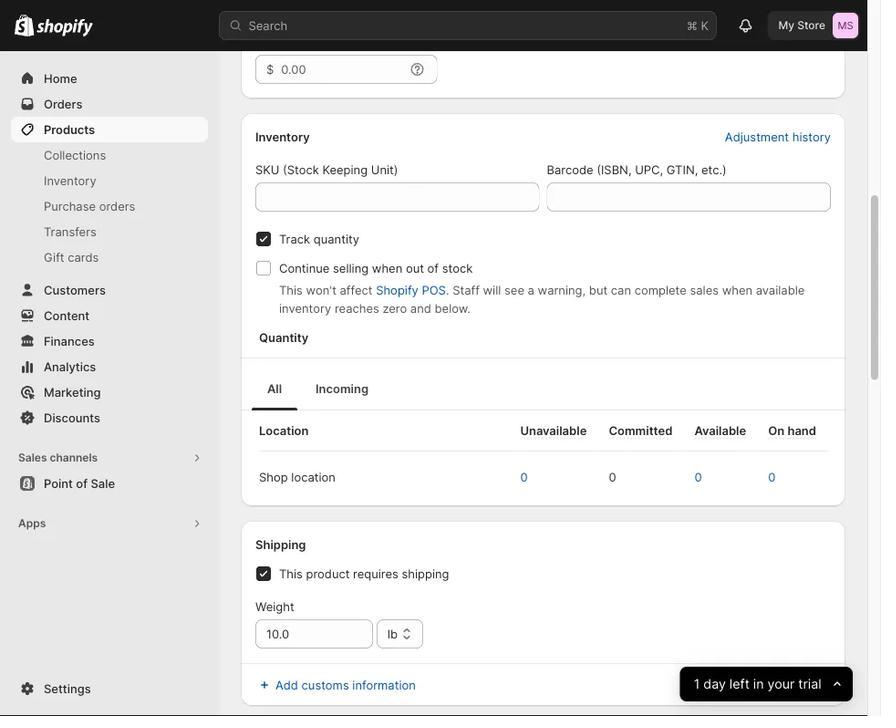 Task type: vqa. For each thing, say whether or not it's contained in the screenshot.
the right '9' button
no



Task type: describe. For each thing, give the bounding box(es) containing it.
committed
[[609, 424, 673, 438]]

upc,
[[636, 163, 664, 177]]

transfers link
[[11, 219, 208, 245]]

reaches
[[335, 302, 380, 316]]

will
[[483, 283, 501, 298]]

keeping
[[323, 163, 368, 177]]

finances
[[44, 334, 95, 348]]

product
[[306, 567, 350, 581]]

orders link
[[11, 91, 208, 117]]

Barcode (ISBN, UPC, GTIN, etc.) text field
[[547, 183, 832, 212]]

content
[[44, 309, 90, 323]]

below.
[[435, 302, 471, 316]]

SKU (Stock Keeping Unit) text field
[[256, 183, 540, 212]]

this for this product requires shipping
[[279, 567, 303, 581]]

0 horizontal spatial inventory
[[44, 173, 96, 188]]

this won't affect shopify pos
[[279, 283, 446, 298]]

orders
[[99, 199, 135, 213]]

track quantity
[[279, 232, 360, 246]]

2 0 from the left
[[609, 471, 617, 485]]

0 vertical spatial when
[[372, 262, 403, 276]]

sku
[[256, 163, 280, 177]]

information
[[353, 679, 416, 693]]

4 0 button from the left
[[760, 463, 804, 492]]

⌘ k
[[687, 18, 709, 32]]

1 horizontal spatial inventory
[[256, 130, 310, 144]]

stock
[[442, 262, 473, 276]]

sales channels button
[[11, 445, 208, 471]]

won't
[[306, 283, 337, 298]]

add customs information
[[276, 679, 416, 693]]

Weight text field
[[256, 620, 373, 649]]

shop location
[[259, 471, 336, 485]]

sale
[[91, 477, 115, 491]]

continue selling when out of stock
[[279, 262, 473, 276]]

settings link
[[11, 676, 208, 702]]

shipping
[[256, 538, 306, 552]]

see
[[505, 283, 525, 298]]

shop
[[259, 471, 288, 485]]

sales
[[18, 451, 47, 465]]

adjustment
[[726, 130, 790, 144]]

available
[[757, 283, 806, 298]]

location
[[291, 471, 336, 485]]

per
[[285, 35, 304, 49]]

on
[[769, 424, 785, 438]]

pos
[[422, 283, 446, 298]]

gtin,
[[667, 163, 699, 177]]

your
[[768, 677, 796, 692]]

but
[[590, 283, 608, 298]]

collections link
[[11, 142, 208, 168]]

barcode (isbn, upc, gtin, etc.)
[[547, 163, 727, 177]]

gift
[[44, 250, 64, 264]]

customers link
[[11, 278, 208, 303]]

apps
[[18, 517, 46, 530]]

collections
[[44, 148, 106, 162]]

.
[[446, 283, 450, 298]]

my store image
[[833, 13, 859, 38]]

products
[[44, 122, 95, 136]]

left
[[730, 677, 750, 692]]

1 horizontal spatial of
[[428, 262, 439, 276]]

this for this won't affect shopify pos
[[279, 283, 303, 298]]

sales
[[691, 283, 719, 298]]

k
[[702, 18, 709, 32]]

Cost per item text field
[[281, 55, 405, 84]]

item
[[307, 35, 331, 49]]

marketing
[[44, 385, 101, 399]]

gift cards link
[[11, 245, 208, 270]]

warning,
[[538, 283, 586, 298]]

track
[[279, 232, 310, 246]]

1
[[695, 677, 701, 692]]

4 0 from the left
[[769, 471, 776, 485]]

quantity
[[259, 331, 309, 345]]

products link
[[11, 117, 208, 142]]

adjustment history
[[726, 130, 832, 144]]

quantity
[[314, 232, 360, 246]]

1 0 from the left
[[521, 471, 528, 485]]

orders
[[44, 97, 83, 111]]

adjustment history link
[[715, 125, 843, 150]]

a
[[528, 283, 535, 298]]

point of sale link
[[11, 471, 208, 497]]

discounts link
[[11, 405, 208, 431]]

of inside button
[[76, 477, 88, 491]]

this product requires shipping
[[279, 567, 450, 581]]

continue
[[279, 262, 330, 276]]



Task type: locate. For each thing, give the bounding box(es) containing it.
settings
[[44, 682, 91, 696]]

staff
[[453, 283, 480, 298]]

home
[[44, 71, 77, 85]]

0 horizontal spatial of
[[76, 477, 88, 491]]

2 this from the top
[[279, 567, 303, 581]]

⌘
[[687, 18, 698, 32]]

add
[[276, 679, 298, 693]]

when up the shopify
[[372, 262, 403, 276]]

0 horizontal spatial shopify image
[[15, 14, 34, 36]]

1 horizontal spatial when
[[723, 283, 753, 298]]

3 0 from the left
[[695, 471, 702, 485]]

1 day left in your trial button
[[681, 667, 854, 702]]

(isbn,
[[597, 163, 632, 177]]

weight
[[256, 600, 295, 614]]

cost
[[256, 35, 282, 49]]

incoming button
[[301, 367, 383, 411]]

1 vertical spatial this
[[279, 567, 303, 581]]

when
[[372, 262, 403, 276], [723, 283, 753, 298]]

0 button down available
[[686, 463, 730, 492]]

0 vertical spatial this
[[279, 283, 303, 298]]

tab list containing all
[[248, 367, 839, 411]]

customs
[[302, 679, 349, 693]]

incoming
[[316, 382, 369, 396]]

tab list
[[248, 367, 839, 411]]

0 vertical spatial of
[[428, 262, 439, 276]]

purchase orders link
[[11, 194, 208, 219]]

0 down committed
[[609, 471, 617, 485]]

purchase orders
[[44, 199, 135, 213]]

shopify
[[376, 283, 419, 298]]

requires
[[353, 567, 399, 581]]

analytics link
[[11, 354, 208, 380]]

this
[[279, 283, 303, 298], [279, 567, 303, 581]]

(stock
[[283, 163, 319, 177]]

search
[[249, 18, 288, 32]]

history
[[793, 130, 832, 144]]

affect
[[340, 283, 373, 298]]

day
[[704, 677, 727, 692]]

1 day left in your trial
[[695, 677, 822, 692]]

this down shipping
[[279, 567, 303, 581]]

etc.)
[[702, 163, 727, 177]]

2 0 button from the left
[[600, 463, 644, 492]]

point of sale
[[44, 477, 115, 491]]

1 vertical spatial when
[[723, 283, 753, 298]]

0 button down committed
[[600, 463, 644, 492]]

location
[[259, 424, 309, 438]]

shipping
[[402, 567, 450, 581]]

1 0 button from the left
[[512, 463, 556, 492]]

0 down on
[[769, 471, 776, 485]]

and
[[411, 302, 432, 316]]

hand
[[788, 424, 817, 438]]

all button
[[248, 367, 301, 411]]

customers
[[44, 283, 106, 297]]

out
[[406, 262, 424, 276]]

point
[[44, 477, 73, 491]]

0 horizontal spatial when
[[372, 262, 403, 276]]

0 down unavailable
[[521, 471, 528, 485]]

shopify image
[[15, 14, 34, 36], [37, 19, 93, 37]]

of left sale
[[76, 477, 88, 491]]

finances link
[[11, 329, 208, 354]]

1 horizontal spatial shopify image
[[37, 19, 93, 37]]

1 this from the top
[[279, 283, 303, 298]]

shopify pos link
[[376, 283, 446, 298]]

all
[[267, 382, 282, 396]]

0 button down on
[[760, 463, 804, 492]]

0
[[521, 471, 528, 485], [609, 471, 617, 485], [695, 471, 702, 485], [769, 471, 776, 485]]

1 vertical spatial inventory
[[44, 173, 96, 188]]

0 down available
[[695, 471, 702, 485]]

inventory up purchase
[[44, 173, 96, 188]]

when inside ". staff will see a warning, but can complete sales when available inventory reaches zero and below."
[[723, 283, 753, 298]]

channels
[[50, 451, 98, 465]]

purchase
[[44, 199, 96, 213]]

trial
[[799, 677, 822, 692]]

of right out
[[428, 262, 439, 276]]

discounts
[[44, 411, 100, 425]]

content link
[[11, 303, 208, 329]]

point of sale button
[[0, 471, 219, 497]]

sku (stock keeping unit)
[[256, 163, 398, 177]]

3 0 button from the left
[[686, 463, 730, 492]]

inventory up sku
[[256, 130, 310, 144]]

apps button
[[11, 511, 208, 537]]

add customs information button
[[245, 673, 843, 699]]

cards
[[68, 250, 99, 264]]

cost per item
[[256, 35, 331, 49]]

selling
[[333, 262, 369, 276]]

0 button
[[512, 463, 556, 492], [600, 463, 644, 492], [686, 463, 730, 492], [760, 463, 804, 492]]

. staff will see a warning, but can complete sales when available inventory reaches zero and below.
[[279, 283, 806, 316]]

inventory
[[256, 130, 310, 144], [44, 173, 96, 188]]

barcode
[[547, 163, 594, 177]]

when right sales
[[723, 283, 753, 298]]

sales channels
[[18, 451, 98, 465]]

store
[[798, 19, 826, 32]]

zero
[[383, 302, 407, 316]]

$
[[267, 63, 274, 77]]

gift cards
[[44, 250, 99, 264]]

0 button down unavailable
[[512, 463, 556, 492]]

in
[[754, 677, 765, 692]]

1 vertical spatial of
[[76, 477, 88, 491]]

complete
[[635, 283, 687, 298]]

0 vertical spatial inventory
[[256, 130, 310, 144]]

this up inventory
[[279, 283, 303, 298]]



